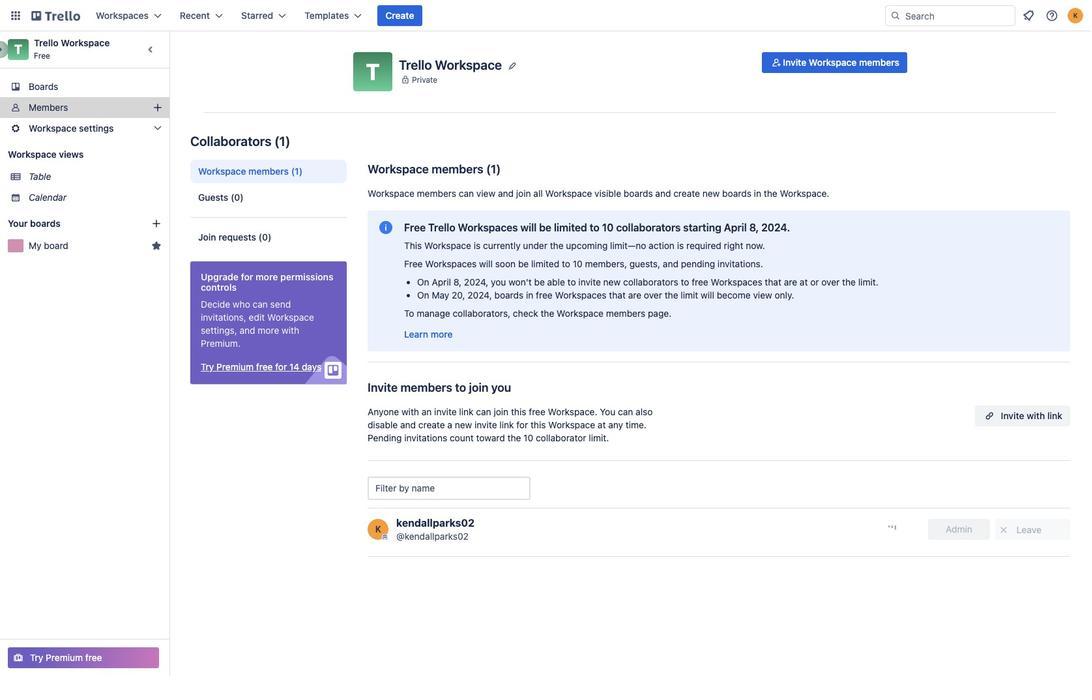 Task type: locate. For each thing, give the bounding box(es) containing it.
will right limit
[[701, 290, 715, 301]]

required
[[687, 240, 722, 251]]

sm image
[[770, 56, 783, 69]]

1 vertical spatial create
[[418, 419, 445, 430]]

invite inside button
[[1001, 410, 1025, 421]]

new up "starting"
[[703, 188, 720, 199]]

Filter by name text field
[[368, 477, 531, 500]]

0 vertical spatial for
[[241, 271, 253, 282]]

0 vertical spatial april
[[724, 222, 747, 233]]

1 horizontal spatial invite
[[783, 57, 807, 68]]

in up now.
[[754, 188, 762, 199]]

the inside anyone with an invite link can join this free workspace. you can also disable and create a new invite link for this workspace at any time. pending invitations count toward the 10 collaborator limit.
[[508, 432, 521, 443]]

0 vertical spatial trello
[[34, 37, 58, 48]]

at left 'any'
[[598, 419, 606, 430]]

can
[[459, 188, 474, 199], [253, 299, 268, 310], [476, 406, 491, 417], [618, 406, 633, 417]]

10 inside anyone with an invite link can join this free workspace. you can also disable and create a new invite link for this workspace at any time. pending invitations count toward the 10 collaborator limit.
[[524, 432, 534, 443]]

0 horizontal spatial 8,
[[454, 276, 462, 288]]

0 vertical spatial join
[[516, 188, 531, 199]]

the right toward
[[508, 432, 521, 443]]

table
[[29, 171, 51, 182]]

free workspaces will soon be limited to 10 members, guests, and pending invitations.
[[404, 258, 763, 269]]

1 vertical spatial on
[[417, 290, 429, 301]]

t for the t button
[[366, 58, 380, 85]]

april up right
[[724, 222, 747, 233]]

premium inside button
[[217, 361, 254, 372]]

boards
[[29, 81, 58, 92]]

1 vertical spatial for
[[275, 361, 287, 372]]

april up 'may'
[[432, 276, 451, 288]]

2 you from the top
[[491, 381, 511, 394]]

0 horizontal spatial workspace.
[[548, 406, 598, 417]]

0 horizontal spatial in
[[526, 290, 534, 301]]

1 horizontal spatial invite
[[475, 419, 497, 430]]

you for join
[[491, 381, 511, 394]]

are down guests, at the top right
[[628, 290, 642, 301]]

invite inside on april 8, 2024, you won't be able to invite new collaborators to free workspaces that are at or over the limit. on may 20, 2024, boards in free workspaces that are over the limit will become view only.
[[579, 276, 601, 288]]

1 vertical spatial april
[[432, 276, 451, 288]]

workspace members can view and join all workspace visible boards and create new boards in the workspace.
[[368, 188, 830, 199]]

0 vertical spatial you
[[491, 276, 506, 288]]

can inside the 'upgrade for more permissions controls decide who can send invitations, edit workspace settings, and more with premium.'
[[253, 299, 268, 310]]

be up under
[[539, 222, 552, 233]]

0 horizontal spatial over
[[644, 290, 662, 301]]

view left all
[[477, 188, 496, 199]]

search image
[[891, 10, 901, 21]]

2 horizontal spatial invite
[[579, 276, 601, 288]]

try inside button
[[30, 652, 43, 663]]

10 left collaborator
[[524, 432, 534, 443]]

learn more link
[[404, 329, 453, 340]]

be for soon
[[518, 258, 529, 269]]

1 horizontal spatial in
[[754, 188, 762, 199]]

1 vertical spatial be
[[518, 258, 529, 269]]

@kendallparks02
[[396, 531, 469, 542]]

t link
[[8, 39, 29, 60]]

boards
[[624, 188, 653, 199], [723, 188, 752, 199], [30, 218, 61, 229], [495, 290, 524, 301]]

with inside anyone with an invite link can join this free workspace. you can also disable and create a new invite link for this workspace at any time. pending invitations count toward the 10 collaborator limit.
[[402, 406, 419, 417]]

0 notifications image
[[1021, 8, 1037, 23]]

0 horizontal spatial is
[[474, 240, 481, 251]]

1 horizontal spatial that
[[765, 276, 782, 288]]

0 horizontal spatial invite
[[368, 381, 398, 394]]

new up count
[[455, 419, 472, 430]]

limited down under
[[531, 258, 560, 269]]

you inside on april 8, 2024, you won't be able to invite new collaborators to free workspaces that are at or over the limit. on may 20, 2024, boards in free workspaces that are over the limit will become view only.
[[491, 276, 506, 288]]

invite up a
[[434, 406, 457, 417]]

invite down free workspaces will soon be limited to 10 members, guests, and pending invitations.
[[579, 276, 601, 288]]

collaborators inside on april 8, 2024, you won't be able to invite new collaborators to free workspaces that are at or over the limit. on may 20, 2024, boards in free workspaces that are over the limit will become view only.
[[623, 276, 679, 288]]

you for 2024,
[[491, 276, 506, 288]]

join left all
[[516, 188, 531, 199]]

premium inside button
[[46, 652, 83, 663]]

workspace inside dropdown button
[[29, 123, 77, 134]]

1 you from the top
[[491, 276, 506, 288]]

0 horizontal spatial t
[[14, 42, 22, 57]]

workspaces up "workspace navigation collapse icon"
[[96, 10, 149, 21]]

2 vertical spatial new
[[455, 419, 472, 430]]

1 horizontal spatial april
[[724, 222, 747, 233]]

1 vertical spatial trello
[[399, 57, 432, 72]]

limited up this workspace is currently under the upcoming limit—no action is required right now.
[[554, 222, 587, 233]]

trello for trello workspace
[[399, 57, 432, 72]]

new inside on april 8, 2024, you won't be able to invite new collaborators to free workspaces that are at or over the limit. on may 20, 2024, boards in free workspaces that are over the limit will become view only.
[[604, 276, 621, 288]]

2 horizontal spatial 10
[[602, 222, 614, 233]]

1 horizontal spatial (1)
[[291, 166, 303, 177]]

0 horizontal spatial are
[[628, 290, 642, 301]]

starred icon image
[[151, 241, 162, 251]]

0 vertical spatial limit.
[[859, 276, 879, 288]]

on left 'may'
[[417, 290, 429, 301]]

is right action
[[677, 240, 684, 251]]

invite for invite workspace members
[[783, 57, 807, 68]]

with inside the 'upgrade for more permissions controls decide who can send invitations, edit workspace settings, and more with premium.'
[[282, 325, 299, 336]]

workspace. up collaborator
[[548, 406, 598, 417]]

2 vertical spatial be
[[534, 276, 545, 288]]

1 horizontal spatial try
[[201, 361, 214, 372]]

trello inside trello workspace free
[[34, 37, 58, 48]]

0 horizontal spatial create
[[418, 419, 445, 430]]

2 is from the left
[[677, 240, 684, 251]]

8, up now.
[[750, 222, 759, 233]]

in down the won't
[[526, 290, 534, 301]]

2 on from the top
[[417, 290, 429, 301]]

10 for collaborators
[[602, 222, 614, 233]]

1 vertical spatial 10
[[573, 258, 583, 269]]

in inside on april 8, 2024, you won't be able to invite new collaborators to free workspaces that are at or over the limit. on may 20, 2024, boards in free workspaces that are over the limit will become view only.
[[526, 290, 534, 301]]

leave
[[1017, 524, 1042, 535]]

trello workspace
[[399, 57, 502, 72]]

0 vertical spatial workspace.
[[780, 188, 830, 199]]

2 vertical spatial invite
[[1001, 410, 1025, 421]]

1 vertical spatial will
[[479, 258, 493, 269]]

1 vertical spatial new
[[604, 276, 621, 288]]

anyone with an invite link can join this free workspace. you can also disable and create a new invite link for this workspace at any time. pending invitations count toward the 10 collaborator limit.
[[368, 406, 653, 443]]

view left only.
[[753, 290, 773, 301]]

1 horizontal spatial (0)
[[259, 231, 272, 243]]

collaborators up action
[[616, 222, 681, 233]]

2024, up 20,
[[464, 276, 489, 288]]

limit. down 'any'
[[589, 432, 609, 443]]

free inside button
[[85, 652, 102, 663]]

premium
[[217, 361, 254, 372], [46, 652, 83, 663]]

workspace. inside anyone with an invite link can join this free workspace. you can also disable and create a new invite link for this workspace at any time. pending invitations count toward the 10 collaborator limit.
[[548, 406, 598, 417]]

starred button
[[233, 5, 294, 26]]

is left "currently"
[[474, 240, 481, 251]]

trello workspace link
[[34, 37, 110, 48]]

starred
[[241, 10, 273, 21]]

2 horizontal spatial link
[[1048, 410, 1063, 421]]

members
[[29, 102, 68, 113]]

collaborators,
[[453, 308, 511, 319]]

0 vertical spatial invite
[[579, 276, 601, 288]]

0 horizontal spatial workspace members (1)
[[198, 166, 303, 177]]

with for anyone with an invite link can join this free workspace. you can also disable and create a new invite link for this workspace at any time. pending invitations count toward the 10 collaborator limit.
[[402, 406, 419, 417]]

try inside button
[[201, 361, 214, 372]]

this member is an admin of this workspace. image
[[382, 534, 388, 540]]

1 horizontal spatial for
[[275, 361, 287, 372]]

0 vertical spatial be
[[539, 222, 552, 233]]

1 vertical spatial limited
[[531, 258, 560, 269]]

0 horizontal spatial with
[[282, 325, 299, 336]]

1 vertical spatial are
[[628, 290, 642, 301]]

2 vertical spatial 10
[[524, 432, 534, 443]]

guests,
[[630, 258, 661, 269]]

try for try premium free
[[30, 652, 43, 663]]

t left private
[[366, 58, 380, 85]]

1 horizontal spatial with
[[402, 406, 419, 417]]

or
[[811, 276, 819, 288]]

sm image
[[998, 524, 1011, 537]]

1 horizontal spatial premium
[[217, 361, 254, 372]]

10 up limit—no
[[602, 222, 614, 233]]

workspaces
[[96, 10, 149, 21], [458, 222, 518, 233], [425, 258, 477, 269], [711, 276, 763, 288], [555, 290, 607, 301]]

invite workspace members button
[[762, 52, 908, 73]]

(1)
[[275, 134, 290, 149], [486, 162, 501, 176], [291, 166, 303, 177]]

0 horizontal spatial april
[[432, 276, 451, 288]]

2 horizontal spatial with
[[1027, 410, 1045, 421]]

at
[[800, 276, 808, 288], [598, 419, 606, 430]]

1 horizontal spatial 8,
[[750, 222, 759, 233]]

more down edit
[[258, 325, 279, 336]]

link inside invite with link button
[[1048, 410, 1063, 421]]

10 down this workspace is currently under the upcoming limit—no action is required right now.
[[573, 258, 583, 269]]

try for try premium free for 14 days
[[201, 361, 214, 372]]

settings
[[79, 123, 114, 134]]

admin button
[[929, 519, 990, 540]]

and up action
[[656, 188, 671, 199]]

(0) right guests
[[231, 192, 244, 203]]

be left able
[[534, 276, 545, 288]]

(0)
[[231, 192, 244, 203], [259, 231, 272, 243]]

you down soon
[[491, 276, 506, 288]]

that down members,
[[609, 290, 626, 301]]

free down this
[[404, 258, 423, 269]]

you up anyone with an invite link can join this free workspace. you can also disable and create a new invite link for this workspace at any time. pending invitations count toward the 10 collaborator limit.
[[491, 381, 511, 394]]

0 vertical spatial over
[[822, 276, 840, 288]]

primary element
[[0, 0, 1092, 31]]

collaborators down guests, at the top right
[[623, 276, 679, 288]]

collaborator
[[536, 432, 587, 443]]

join
[[198, 231, 216, 243]]

0 vertical spatial create
[[674, 188, 700, 199]]

free for free trello workspaces will be limited to 10 collaborators starting april 8, 2024.
[[404, 222, 426, 233]]

1 is from the left
[[474, 240, 481, 251]]

all
[[534, 188, 543, 199]]

members inside button
[[859, 57, 900, 68]]

and down action
[[663, 258, 679, 269]]

1 vertical spatial invite
[[368, 381, 398, 394]]

starting
[[683, 222, 722, 233]]

boards up my board
[[30, 218, 61, 229]]

1 horizontal spatial link
[[500, 419, 514, 430]]

0 horizontal spatial try
[[30, 652, 43, 663]]

free
[[692, 276, 709, 288], [536, 290, 553, 301], [256, 361, 273, 372], [529, 406, 546, 417], [85, 652, 102, 663]]

boards inside on april 8, 2024, you won't be able to invite new collaborators to free workspaces that are at or over the limit. on may 20, 2024, boards in free workspaces that are over the limit will become view only.
[[495, 290, 524, 301]]

guests (0) link
[[190, 186, 347, 209]]

1 horizontal spatial will
[[521, 222, 537, 233]]

1 vertical spatial free
[[404, 222, 426, 233]]

are up only.
[[784, 276, 798, 288]]

join up anyone with an invite link can join this free workspace. you can also disable and create a new invite link for this workspace at any time. pending invitations count toward the 10 collaborator limit.
[[469, 381, 489, 394]]

invite inside button
[[783, 57, 807, 68]]

workspace.
[[780, 188, 830, 199], [548, 406, 598, 417]]

2 vertical spatial for
[[517, 419, 528, 430]]

1 horizontal spatial limit.
[[859, 276, 879, 288]]

upgrade for more permissions controls decide who can send invitations, edit workspace settings, and more with premium.
[[201, 271, 334, 349]]

1 horizontal spatial at
[[800, 276, 808, 288]]

guests (0)
[[198, 192, 244, 203]]

create
[[674, 188, 700, 199], [418, 419, 445, 430]]

on up manage
[[417, 276, 429, 288]]

and down edit
[[240, 325, 255, 336]]

to up count
[[455, 381, 466, 394]]

limit. right or
[[859, 276, 879, 288]]

able
[[547, 276, 565, 288]]

1 horizontal spatial 10
[[573, 258, 583, 269]]

0 vertical spatial free
[[34, 51, 50, 61]]

collaborators
[[190, 134, 272, 149]]

1 vertical spatial workspace.
[[548, 406, 598, 417]]

(0) inside join requests (0) link
[[259, 231, 272, 243]]

this workspace is currently under the upcoming limit—no action is required right now.
[[404, 240, 765, 251]]

over right or
[[822, 276, 840, 288]]

also
[[636, 406, 653, 417]]

workspaces up "currently"
[[458, 222, 518, 233]]

link
[[459, 406, 474, 417], [1048, 410, 1063, 421], [500, 419, 514, 430]]

may
[[432, 290, 449, 301]]

free inside button
[[256, 361, 273, 372]]

invite workspace members
[[783, 57, 900, 68]]

with
[[282, 325, 299, 336], [402, 406, 419, 417], [1027, 410, 1045, 421]]

permissions
[[280, 271, 334, 282]]

the left limit
[[665, 290, 679, 301]]

currently
[[483, 240, 521, 251]]

create up "starting"
[[674, 188, 700, 199]]

0 vertical spatial on
[[417, 276, 429, 288]]

recent button
[[172, 5, 231, 26]]

workspace navigation collapse icon image
[[142, 40, 160, 59]]

only.
[[775, 290, 795, 301]]

0 vertical spatial at
[[800, 276, 808, 288]]

add board image
[[151, 218, 162, 229]]

0 vertical spatial 2024,
[[464, 276, 489, 288]]

new down members,
[[604, 276, 621, 288]]

1 vertical spatial at
[[598, 419, 606, 430]]

any
[[609, 419, 623, 430]]

0 horizontal spatial (0)
[[231, 192, 244, 203]]

free up this
[[404, 222, 426, 233]]

1 on from the top
[[417, 276, 429, 288]]

boards link
[[0, 76, 170, 97]]

invite for invite with link
[[1001, 410, 1025, 421]]

view
[[477, 188, 496, 199], [753, 290, 773, 301]]

create button
[[378, 5, 422, 26]]

premium for try premium free
[[46, 652, 83, 663]]

t inside button
[[366, 58, 380, 85]]

0 horizontal spatial at
[[598, 419, 606, 430]]

8, up 20,
[[454, 276, 462, 288]]

2024,
[[464, 276, 489, 288], [468, 290, 492, 301]]

your boards with 1 items element
[[8, 216, 132, 231]]

boards inside your boards with 1 items element
[[30, 218, 61, 229]]

1 horizontal spatial join
[[494, 406, 509, 417]]

0 horizontal spatial limit.
[[589, 432, 609, 443]]

(0) right requests
[[259, 231, 272, 243]]

members
[[859, 57, 900, 68], [432, 162, 484, 176], [249, 166, 289, 177], [417, 188, 456, 199], [606, 308, 646, 319], [401, 381, 452, 394]]

and inside anyone with an invite link can join this free workspace. you can also disable and create a new invite link for this workspace at any time. pending invitations count toward the 10 collaborator limit.
[[400, 419, 416, 430]]

workspace. up 2024.
[[780, 188, 830, 199]]

0 vertical spatial view
[[477, 188, 496, 199]]

t
[[14, 42, 22, 57], [366, 58, 380, 85]]

and up the invitations
[[400, 419, 416, 430]]

create down an
[[418, 419, 445, 430]]

members,
[[585, 258, 627, 269]]

join requests (0)
[[198, 231, 272, 243]]

1 vertical spatial view
[[753, 290, 773, 301]]

to up limit
[[681, 276, 689, 288]]

boards down the won't
[[495, 290, 524, 301]]

workspace members (1)
[[368, 162, 501, 176], [198, 166, 303, 177]]

1 horizontal spatial t
[[366, 58, 380, 85]]

2 horizontal spatial for
[[517, 419, 528, 430]]

this
[[404, 240, 422, 251]]

join up toward
[[494, 406, 509, 417]]

1 vertical spatial you
[[491, 381, 511, 394]]

be inside on april 8, 2024, you won't be able to invite new collaborators to free workspaces that are at or over the limit. on may 20, 2024, boards in free workspaces that are over the limit will become view only.
[[534, 276, 545, 288]]

over up page.
[[644, 290, 662, 301]]

premium for try premium free for 14 days
[[217, 361, 254, 372]]

1 horizontal spatial view
[[753, 290, 773, 301]]

0 vertical spatial are
[[784, 276, 798, 288]]

0 vertical spatial t
[[14, 42, 22, 57]]

that up only.
[[765, 276, 782, 288]]

1 vertical spatial t
[[366, 58, 380, 85]]

at left or
[[800, 276, 808, 288]]

1 vertical spatial (0)
[[259, 231, 272, 243]]

t down switch to… 'image'
[[14, 42, 22, 57]]

now.
[[746, 240, 765, 251]]

invite up toward
[[475, 419, 497, 430]]

with inside button
[[1027, 410, 1045, 421]]

trello for trello workspace free
[[34, 37, 58, 48]]

limit. inside on april 8, 2024, you won't be able to invite new collaborators to free workspaces that are at or over the limit. on may 20, 2024, boards in free workspaces that are over the limit will become view only.
[[859, 276, 879, 288]]

will up under
[[521, 222, 537, 233]]

1 vertical spatial 2024,
[[468, 290, 492, 301]]

open information menu image
[[1046, 9, 1059, 22]]

you
[[491, 276, 506, 288], [491, 381, 511, 394]]

be
[[539, 222, 552, 233], [518, 258, 529, 269], [534, 276, 545, 288]]

2024, up collaborators,
[[468, 290, 492, 301]]

kendallparks02 @kendallparks02
[[396, 517, 475, 542]]

1 horizontal spatial create
[[674, 188, 700, 199]]

1 vertical spatial try
[[30, 652, 43, 663]]

be right soon
[[518, 258, 529, 269]]

april
[[724, 222, 747, 233], [432, 276, 451, 288]]

0 vertical spatial new
[[703, 188, 720, 199]]

the right or
[[843, 276, 856, 288]]

will left soon
[[479, 258, 493, 269]]

free right t link
[[34, 51, 50, 61]]

anyone
[[368, 406, 399, 417]]



Task type: describe. For each thing, give the bounding box(es) containing it.
invite for invite members to join you
[[368, 381, 398, 394]]

workspace views
[[8, 149, 84, 160]]

table link
[[29, 170, 162, 183]]

workspace members (1) link
[[190, 160, 347, 183]]

right
[[724, 240, 744, 251]]

t for t link
[[14, 42, 22, 57]]

on april 8, 2024, you won't be able to invite new collaborators to free workspaces that are at or over the limit. on may 20, 2024, boards in free workspaces that are over the limit will become view only.
[[417, 276, 879, 301]]

become
[[717, 290, 751, 301]]

be for will
[[539, 222, 552, 233]]

0 vertical spatial 8,
[[750, 222, 759, 233]]

your
[[8, 218, 28, 229]]

more up "send" on the left top of the page
[[256, 271, 278, 282]]

to up upcoming in the right of the page
[[590, 222, 600, 233]]

1 horizontal spatial workspace.
[[780, 188, 830, 199]]

workspace inside the 'upgrade for more permissions controls decide who can send invitations, edit workspace settings, and more with premium.'
[[267, 312, 314, 323]]

and inside the 'upgrade for more permissions controls decide who can send invitations, edit workspace settings, and more with premium.'
[[240, 325, 255, 336]]

pending
[[681, 258, 715, 269]]

my
[[29, 240, 41, 251]]

(0) inside guests (0) link
[[231, 192, 244, 203]]

workspaces button
[[88, 5, 169, 26]]

for inside anyone with an invite link can join this free workspace. you can also disable and create a new invite link for this workspace at any time. pending invitations count toward the 10 collaborator limit.
[[517, 419, 528, 430]]

2 vertical spatial invite
[[475, 419, 497, 430]]

leave link
[[996, 519, 1071, 540]]

upgrade
[[201, 271, 239, 282]]

create inside anyone with an invite link can join this free workspace. you can also disable and create a new invite link for this workspace at any time. pending invitations count toward the 10 collaborator limit.
[[418, 419, 445, 430]]

recent
[[180, 10, 210, 21]]

0 vertical spatial in
[[754, 188, 762, 199]]

with for invite with link
[[1027, 410, 1045, 421]]

soon
[[495, 258, 516, 269]]

templates button
[[297, 5, 370, 26]]

try premium free
[[30, 652, 102, 663]]

1 horizontal spatial over
[[822, 276, 840, 288]]

toward
[[476, 432, 505, 443]]

invite with link button
[[975, 406, 1071, 426]]

pending
[[368, 432, 402, 443]]

back to home image
[[31, 5, 80, 26]]

more down manage
[[431, 329, 453, 340]]

t button
[[353, 52, 393, 91]]

try premium free button
[[8, 647, 159, 668]]

view inside on april 8, 2024, you won't be able to invite new collaborators to free workspaces that are at or over the limit. on may 20, 2024, boards in free workspaces that are over the limit will become view only.
[[753, 290, 773, 301]]

free trello workspaces will be limited to 10 collaborators starting april 8, 2024.
[[404, 222, 791, 233]]

private
[[412, 75, 438, 84]]

will inside on april 8, 2024, you won't be able to invite new collaborators to free workspaces that are at or over the limit. on may 20, 2024, boards in free workspaces that are over the limit will become view only.
[[701, 290, 715, 301]]

your boards
[[8, 218, 61, 229]]

1 horizontal spatial workspace members (1)
[[368, 162, 501, 176]]

2 vertical spatial trello
[[428, 222, 456, 233]]

calendar link
[[29, 191, 162, 204]]

invitations.
[[718, 258, 763, 269]]

workspaces up 20,
[[425, 258, 477, 269]]

learn
[[404, 329, 428, 340]]

0 horizontal spatial join
[[469, 381, 489, 394]]

kendallparks02
[[396, 517, 475, 529]]

admin
[[946, 524, 973, 535]]

controls
[[201, 282, 237, 293]]

at inside anyone with an invite link can join this free workspace. you can also disable and create a new invite link for this workspace at any time. pending invitations count toward the 10 collaborator limit.
[[598, 419, 606, 430]]

free for free workspaces will soon be limited to 10 members, guests, and pending invitations.
[[404, 258, 423, 269]]

0 horizontal spatial link
[[459, 406, 474, 417]]

0 horizontal spatial (1)
[[275, 134, 290, 149]]

0 vertical spatial this
[[511, 406, 527, 417]]

board
[[44, 240, 68, 251]]

invite members to join you
[[368, 381, 511, 394]]

disable
[[368, 419, 398, 430]]

limit
[[681, 290, 699, 301]]

2 horizontal spatial (1)
[[486, 162, 501, 176]]

who
[[233, 299, 250, 310]]

1 vertical spatial this
[[531, 419, 546, 430]]

create
[[386, 10, 414, 21]]

and left all
[[498, 188, 514, 199]]

at inside on april 8, 2024, you won't be able to invite new collaborators to free workspaces that are at or over the limit. on may 20, 2024, boards in free workspaces that are over the limit will become view only.
[[800, 276, 808, 288]]

views
[[59, 149, 84, 160]]

0 horizontal spatial view
[[477, 188, 496, 199]]

for inside the 'upgrade for more permissions controls decide who can send invitations, edit workspace settings, and more with premium.'
[[241, 271, 253, 282]]

0 vertical spatial that
[[765, 276, 782, 288]]

workspaces down able
[[555, 290, 607, 301]]

join inside anyone with an invite link can join this free workspace. you can also disable and create a new invite link for this workspace at any time. pending invitations count toward the 10 collaborator limit.
[[494, 406, 509, 417]]

workspace settings
[[29, 123, 114, 134]]

settings,
[[201, 325, 237, 336]]

8, inside on april 8, 2024, you won't be able to invite new collaborators to free workspaces that are at or over the limit. on may 20, 2024, boards in free workspaces that are over the limit will become view only.
[[454, 276, 462, 288]]

2 horizontal spatial join
[[516, 188, 531, 199]]

you
[[600, 406, 616, 417]]

new inside anyone with an invite link can join this free workspace. you can also disable and create a new invite link for this workspace at any time. pending invitations count toward the 10 collaborator limit.
[[455, 419, 472, 430]]

my board
[[29, 240, 68, 251]]

a
[[448, 419, 452, 430]]

to up able
[[562, 258, 571, 269]]

0 horizontal spatial will
[[479, 258, 493, 269]]

14
[[290, 361, 299, 372]]

invite with link
[[1001, 410, 1063, 421]]

requests
[[219, 231, 256, 243]]

the right check
[[541, 308, 554, 319]]

workspace inside button
[[809, 57, 857, 68]]

to manage collaborators, check the workspace members page.
[[404, 308, 672, 319]]

limit—no
[[610, 240, 646, 251]]

premium.
[[201, 338, 241, 349]]

invitations,
[[201, 312, 246, 323]]

boards up right
[[723, 188, 752, 199]]

try premium free for 14 days button
[[201, 361, 322, 374]]

days
[[302, 361, 322, 372]]

switch to… image
[[9, 9, 22, 22]]

trello workspace free
[[34, 37, 110, 61]]

the right under
[[550, 240, 564, 251]]

20,
[[452, 290, 465, 301]]

1 vertical spatial over
[[644, 290, 662, 301]]

manage
[[417, 308, 450, 319]]

kendallparks02 (kendallparks02) image
[[1068, 8, 1084, 23]]

try premium free for 14 days
[[201, 361, 322, 372]]

under
[[523, 240, 548, 251]]

2 horizontal spatial new
[[703, 188, 720, 199]]

limited for will
[[554, 222, 587, 233]]

workspace inside anyone with an invite link can join this free workspace. you can also disable and create a new invite link for this workspace at any time. pending invitations count toward the 10 collaborator limit.
[[549, 419, 595, 430]]

upcoming
[[566, 240, 608, 251]]

an
[[422, 406, 432, 417]]

april inside on april 8, 2024, you won't be able to invite new collaborators to free workspaces that are at or over the limit. on may 20, 2024, boards in free workspaces that are over the limit will become view only.
[[432, 276, 451, 288]]

members link
[[0, 97, 170, 118]]

limited for soon
[[531, 258, 560, 269]]

won't
[[509, 276, 532, 288]]

0 vertical spatial will
[[521, 222, 537, 233]]

edit
[[249, 312, 265, 323]]

workspace settings button
[[0, 118, 170, 139]]

the up 2024.
[[764, 188, 778, 199]]

free inside trello workspace free
[[34, 51, 50, 61]]

1 vertical spatial that
[[609, 290, 626, 301]]

guests
[[198, 192, 228, 203]]

time.
[[626, 419, 647, 430]]

action
[[649, 240, 675, 251]]

visible
[[595, 188, 621, 199]]

boards right "visible"
[[624, 188, 653, 199]]

to right able
[[568, 276, 576, 288]]

workspaces inside popup button
[[96, 10, 149, 21]]

Search field
[[901, 6, 1015, 25]]

free inside anyone with an invite link can join this free workspace. you can also disable and create a new invite link for this workspace at any time. pending invitations count toward the 10 collaborator limit.
[[529, 406, 546, 417]]

for inside button
[[275, 361, 287, 372]]

learn more
[[404, 329, 453, 340]]

limit. inside anyone with an invite link can join this free workspace. you can also disable and create a new invite link for this workspace at any time. pending invitations count toward the 10 collaborator limit.
[[589, 432, 609, 443]]

count
[[450, 432, 474, 443]]

check
[[513, 308, 538, 319]]

10 for members,
[[573, 258, 583, 269]]

workspace inside trello workspace free
[[61, 37, 110, 48]]

workspaces up "become"
[[711, 276, 763, 288]]

0 vertical spatial collaborators
[[616, 222, 681, 233]]

0 horizontal spatial invite
[[434, 406, 457, 417]]



Task type: vqa. For each thing, say whether or not it's contained in the screenshot.
1 inside Jeremy Miller added this card to Social Media Nov 1 at 12:50 PM
no



